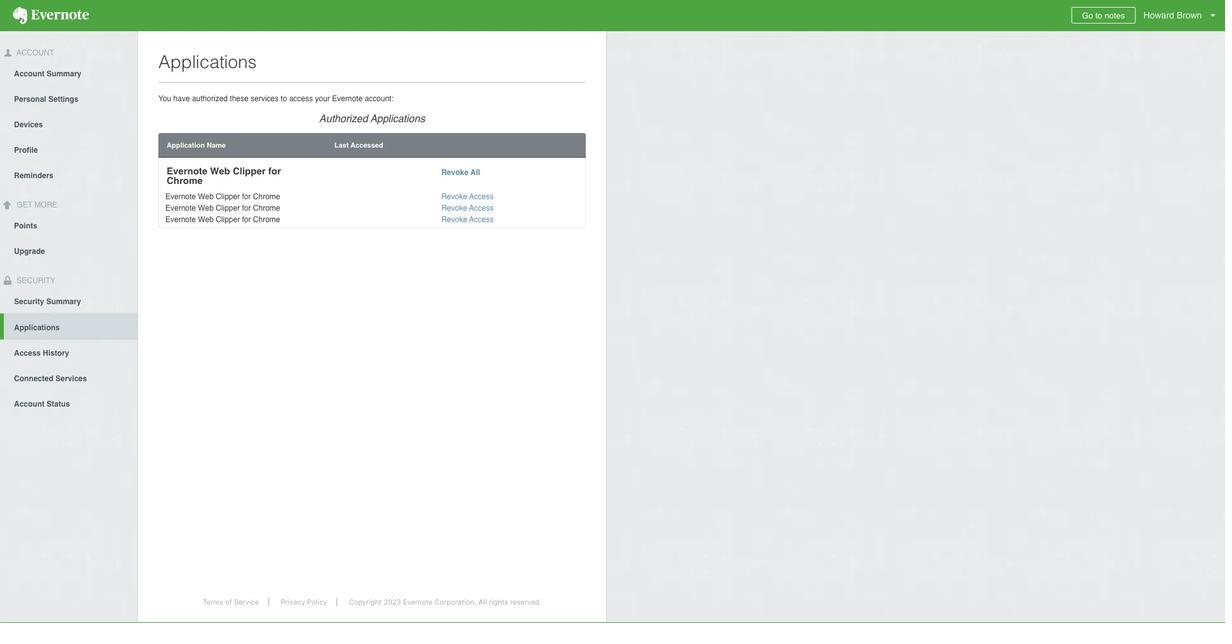Task type: describe. For each thing, give the bounding box(es) containing it.
account summary link
[[0, 60, 137, 86]]

0 vertical spatial all
[[471, 168, 480, 177]]

personal settings link
[[0, 86, 137, 111]]

4 revoke from the top
[[442, 215, 468, 224]]

policy
[[307, 598, 327, 606]]

2 revoke from the top
[[442, 192, 468, 201]]

howard brown
[[1144, 10, 1203, 20]]

brown
[[1177, 10, 1203, 20]]

access history link
[[0, 339, 137, 365]]

account status
[[14, 399, 70, 408]]

rights
[[489, 598, 508, 606]]

have
[[173, 94, 190, 103]]

history
[[43, 348, 69, 357]]

profile
[[14, 146, 38, 155]]

corporation.
[[435, 598, 477, 606]]

services
[[251, 94, 279, 103]]

2 revoke access link from the top
[[442, 204, 494, 213]]

1 horizontal spatial applications
[[158, 52, 257, 72]]

howard
[[1144, 10, 1175, 20]]

copyright
[[349, 598, 382, 606]]

personal settings
[[14, 95, 79, 104]]

status
[[47, 399, 70, 408]]

connected
[[14, 374, 53, 383]]

1 vertical spatial applications
[[371, 112, 425, 124]]

more
[[34, 200, 57, 209]]

get more
[[15, 200, 57, 209]]

services
[[56, 374, 87, 383]]

security for security summary
[[14, 297, 44, 306]]

summary for account summary
[[47, 69, 81, 78]]

1 revoke from the top
[[442, 168, 469, 177]]

get
[[17, 200, 32, 209]]

devices link
[[0, 111, 137, 137]]

terms
[[203, 598, 223, 606]]

account summary
[[14, 69, 81, 78]]

authorized applications
[[319, 112, 425, 124]]

profile link
[[0, 137, 137, 162]]

connected services link
[[0, 365, 137, 390]]

reminders
[[14, 171, 53, 180]]

1 revoke access link from the top
[[442, 192, 494, 201]]

evernote image
[[0, 7, 102, 24]]

you have authorized these services to access your evernote account:
[[158, 94, 394, 103]]

applications inside applications link
[[14, 323, 60, 332]]

points link
[[0, 212, 137, 238]]

privacy policy
[[281, 598, 327, 606]]

1 vertical spatial all
[[479, 598, 487, 606]]

terms of service
[[203, 598, 259, 606]]

account for account
[[15, 48, 54, 57]]

evernote link
[[0, 0, 102, 31]]



Task type: locate. For each thing, give the bounding box(es) containing it.
for
[[268, 165, 281, 176], [242, 192, 251, 201], [242, 204, 251, 213], [242, 215, 251, 224]]

1 vertical spatial revoke access link
[[442, 204, 494, 213]]

accessed
[[351, 141, 383, 149]]

account:
[[365, 94, 394, 103]]

applications link
[[4, 313, 137, 339]]

account down connected
[[14, 399, 45, 408]]

revoke access
[[442, 192, 494, 201], [442, 204, 494, 213], [442, 215, 494, 224]]

security up the security summary
[[15, 276, 55, 285]]

name
[[207, 141, 226, 149]]

personal
[[14, 95, 46, 104]]

notes
[[1105, 11, 1126, 20]]

account for account status
[[14, 399, 45, 408]]

account up "personal"
[[14, 69, 45, 78]]

application
[[167, 141, 205, 149]]

1 horizontal spatial to
[[1096, 11, 1103, 20]]

privacy
[[281, 598, 305, 606]]

account status link
[[0, 390, 137, 416]]

points
[[14, 221, 37, 230]]

copyright 2023 evernote corporation. all rights reserved.
[[349, 598, 542, 606]]

these
[[230, 94, 249, 103]]

0 vertical spatial to
[[1096, 11, 1103, 20]]

2 vertical spatial account
[[14, 399, 45, 408]]

authorized
[[319, 112, 368, 124]]

summary for security summary
[[46, 297, 81, 306]]

2 horizontal spatial applications
[[371, 112, 425, 124]]

privacy policy link
[[271, 598, 337, 606]]

your
[[315, 94, 330, 103]]

application name
[[167, 141, 226, 149]]

0 horizontal spatial applications
[[14, 323, 60, 332]]

terms of service link
[[193, 598, 269, 606]]

2 vertical spatial revoke access link
[[442, 215, 494, 224]]

account up account summary
[[15, 48, 54, 57]]

howard brown link
[[1141, 0, 1226, 31]]

clipper
[[233, 165, 266, 176], [216, 192, 240, 201], [216, 204, 240, 213], [216, 215, 240, 224]]

0 vertical spatial revoke access link
[[442, 192, 494, 201]]

go to notes
[[1083, 11, 1126, 20]]

to right go
[[1096, 11, 1103, 20]]

revoke all
[[442, 168, 480, 177]]

2 revoke access from the top
[[442, 204, 494, 213]]

revoke access for third revoke access link from the bottom of the page
[[442, 192, 494, 201]]

access
[[289, 94, 313, 103]]

applications up access history
[[14, 323, 60, 332]]

evernote web clipper for chrome
[[167, 165, 281, 186], [165, 192, 280, 201], [165, 204, 280, 213], [165, 215, 280, 224]]

0 horizontal spatial to
[[281, 94, 287, 103]]

account for account summary
[[14, 69, 45, 78]]

0 vertical spatial applications
[[158, 52, 257, 72]]

chrome for 2nd revoke access link from the bottom
[[253, 204, 280, 213]]

revoke all link
[[442, 168, 480, 177]]

revoke access link
[[442, 192, 494, 201], [442, 204, 494, 213], [442, 215, 494, 224]]

0 vertical spatial account
[[15, 48, 54, 57]]

you
[[158, 94, 171, 103]]

chrome for 3rd revoke access link
[[253, 215, 280, 224]]

3 revoke access from the top
[[442, 215, 494, 224]]

2 vertical spatial revoke access
[[442, 215, 494, 224]]

connected services
[[14, 374, 87, 383]]

1 vertical spatial to
[[281, 94, 287, 103]]

chrome for third revoke access link from the bottom of the page
[[253, 192, 280, 201]]

to
[[1096, 11, 1103, 20], [281, 94, 287, 103]]

all
[[471, 168, 480, 177], [479, 598, 487, 606]]

web
[[210, 165, 230, 176], [198, 192, 214, 201], [198, 204, 214, 213], [198, 215, 214, 224]]

1 vertical spatial revoke access
[[442, 204, 494, 213]]

applications down account:
[[371, 112, 425, 124]]

devices
[[14, 120, 43, 129]]

upgrade link
[[0, 238, 137, 263]]

2023
[[384, 598, 401, 606]]

0 vertical spatial summary
[[47, 69, 81, 78]]

go to notes link
[[1072, 7, 1136, 24]]

applications
[[158, 52, 257, 72], [371, 112, 425, 124], [14, 323, 60, 332]]

access
[[469, 192, 494, 201], [469, 204, 494, 213], [469, 215, 494, 224], [14, 348, 41, 357]]

1 vertical spatial summary
[[46, 297, 81, 306]]

2 vertical spatial applications
[[14, 323, 60, 332]]

to left access
[[281, 94, 287, 103]]

revoke access for 2nd revoke access link from the bottom
[[442, 204, 494, 213]]

of
[[225, 598, 232, 606]]

1 vertical spatial security
[[14, 297, 44, 306]]

revoke access for 3rd revoke access link
[[442, 215, 494, 224]]

go
[[1083, 11, 1094, 20]]

last
[[335, 141, 349, 149]]

security
[[15, 276, 55, 285], [14, 297, 44, 306]]

0 vertical spatial security
[[15, 276, 55, 285]]

summary up the personal settings link
[[47, 69, 81, 78]]

account
[[15, 48, 54, 57], [14, 69, 45, 78], [14, 399, 45, 408]]

reserved.
[[510, 598, 542, 606]]

settings
[[48, 95, 79, 104]]

security up applications link
[[14, 297, 44, 306]]

evernote
[[332, 94, 363, 103], [167, 165, 208, 176], [165, 192, 196, 201], [165, 204, 196, 213], [165, 215, 196, 224], [403, 598, 433, 606]]

0 vertical spatial revoke access
[[442, 192, 494, 201]]

authorized
[[192, 94, 228, 103]]

summary
[[47, 69, 81, 78], [46, 297, 81, 306]]

service
[[234, 598, 259, 606]]

security summary link
[[0, 288, 137, 313]]

upgrade
[[14, 247, 45, 256]]

revoke
[[442, 168, 469, 177], [442, 192, 468, 201], [442, 204, 468, 213], [442, 215, 468, 224]]

3 revoke access link from the top
[[442, 215, 494, 224]]

access history
[[14, 348, 69, 357]]

security for security
[[15, 276, 55, 285]]

reminders link
[[0, 162, 137, 188]]

security summary
[[14, 297, 81, 306]]

summary up applications link
[[46, 297, 81, 306]]

1 vertical spatial account
[[14, 69, 45, 78]]

last accessed
[[335, 141, 383, 149]]

chrome
[[167, 175, 203, 186], [253, 192, 280, 201], [253, 204, 280, 213], [253, 215, 280, 224]]

applications up authorized at the top left of page
[[158, 52, 257, 72]]

1 revoke access from the top
[[442, 192, 494, 201]]

3 revoke from the top
[[442, 204, 468, 213]]



Task type: vqa. For each thing, say whether or not it's contained in the screenshot.
third 'Revoke' from the top
yes



